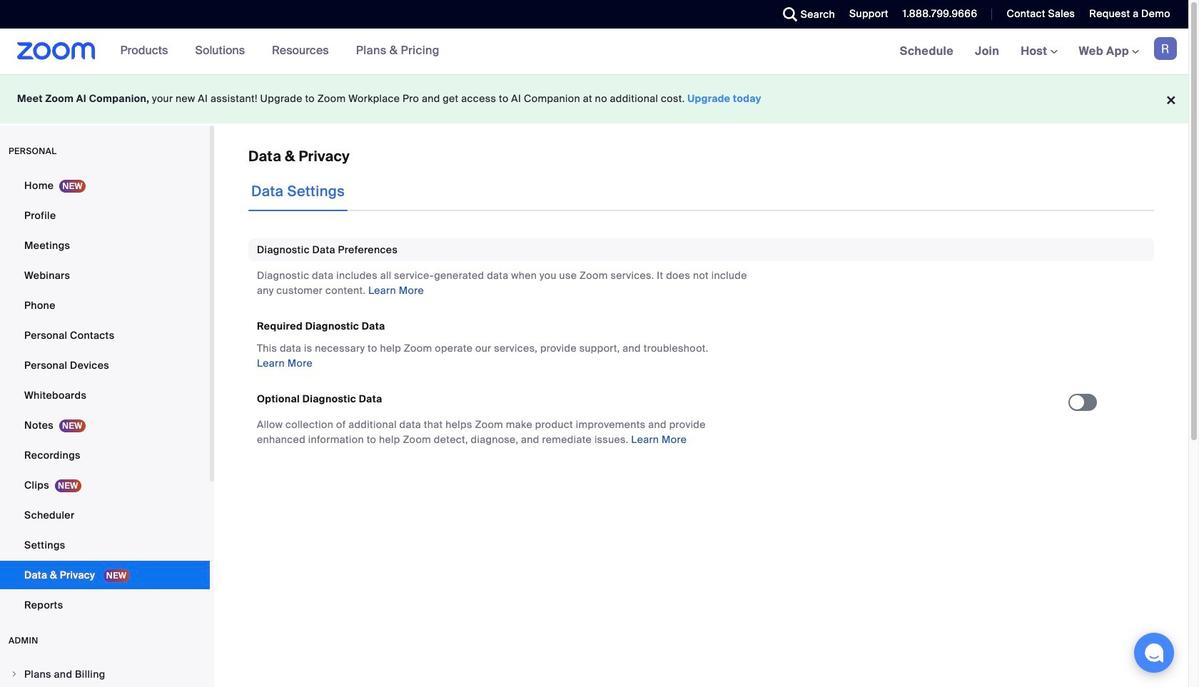Task type: describe. For each thing, give the bounding box(es) containing it.
profile picture image
[[1154, 37, 1177, 60]]

zoom logo image
[[17, 42, 95, 60]]

right image
[[10, 670, 19, 679]]

meetings navigation
[[889, 29, 1188, 75]]

open chat image
[[1144, 643, 1164, 663]]

personal menu menu
[[0, 171, 210, 621]]



Task type: vqa. For each thing, say whether or not it's contained in the screenshot.
Zoom Logo
yes



Task type: locate. For each thing, give the bounding box(es) containing it.
footer
[[0, 74, 1188, 123]]

product information navigation
[[95, 29, 450, 74]]

menu item
[[0, 661, 210, 687]]

banner
[[0, 29, 1188, 75]]

tab
[[248, 171, 348, 211]]



